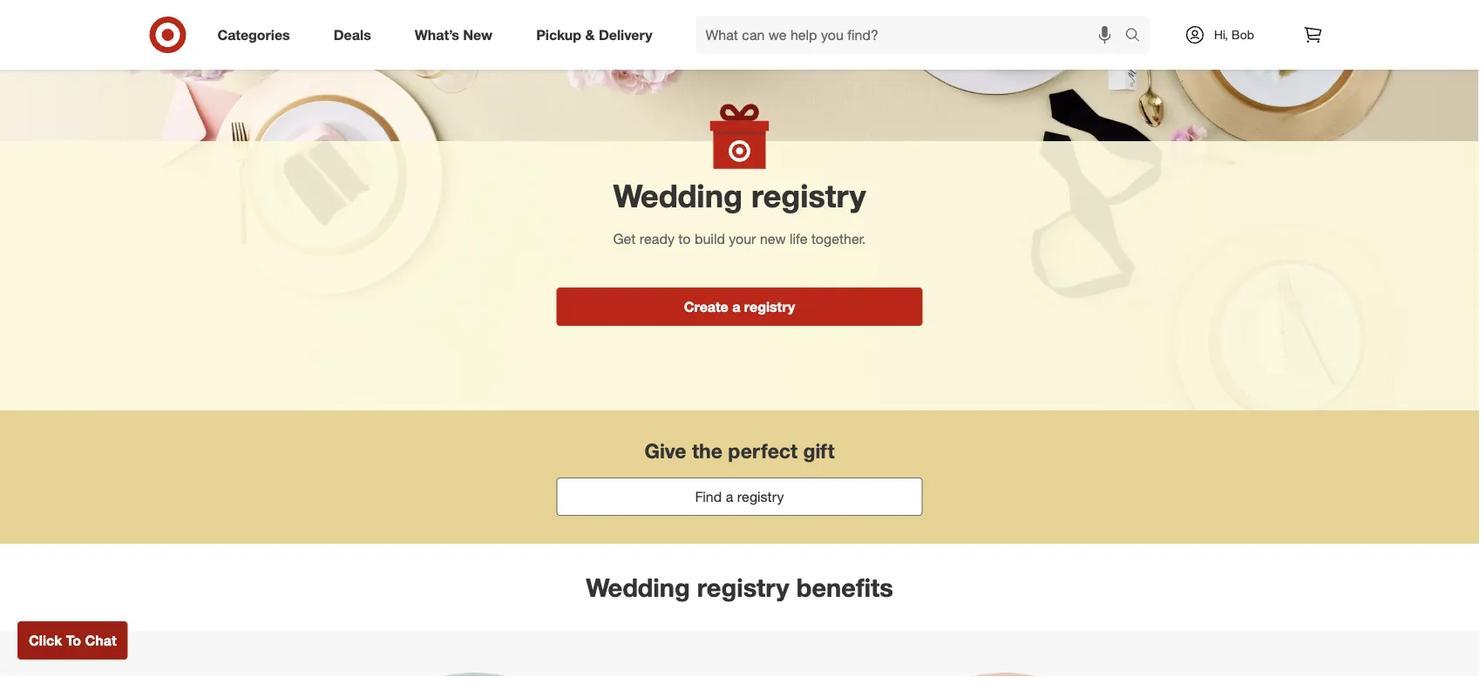 Task type: locate. For each thing, give the bounding box(es) containing it.
a
[[732, 298, 740, 315], [726, 488, 733, 505]]

wedding for wedding registry
[[613, 177, 743, 215]]

delivery
[[599, 26, 652, 43]]

create a registry
[[684, 298, 795, 315]]

find a registry
[[695, 488, 784, 505]]

a right create at the top left of the page
[[732, 298, 740, 315]]

find a registry button
[[557, 477, 923, 516]]

categories
[[217, 26, 290, 43]]

a for find
[[726, 488, 733, 505]]

a inside find a registry button
[[726, 488, 733, 505]]

the
[[692, 438, 723, 463]]

deals link
[[319, 16, 393, 54]]

hi,
[[1214, 27, 1228, 42]]

your
[[729, 231, 756, 248]]

click to chat button
[[17, 621, 128, 660]]

what's new
[[415, 26, 493, 43]]

a inside create a registry button
[[732, 298, 740, 315]]

registry
[[751, 177, 866, 215], [744, 298, 795, 315], [737, 488, 784, 505], [697, 572, 789, 603]]

what's new link
[[400, 16, 514, 54]]

0 vertical spatial a
[[732, 298, 740, 315]]

new
[[760, 231, 786, 248]]

ready
[[640, 231, 675, 248]]

create a registry link
[[557, 288, 923, 326]]

gift
[[803, 438, 835, 463]]

1 vertical spatial a
[[726, 488, 733, 505]]

what's
[[415, 26, 459, 43]]

pickup
[[536, 26, 581, 43]]

search button
[[1117, 16, 1159, 58]]

0 vertical spatial wedding
[[613, 177, 743, 215]]

wedding registry
[[613, 177, 866, 215]]

a right find on the bottom left of the page
[[726, 488, 733, 505]]

pickup & delivery link
[[521, 16, 674, 54]]

hi, bob
[[1214, 27, 1254, 42]]

life
[[790, 231, 808, 248]]

1 vertical spatial wedding
[[586, 572, 690, 603]]

wedding
[[613, 177, 743, 215], [586, 572, 690, 603]]

wedding for wedding registry benefits
[[586, 572, 690, 603]]



Task type: describe. For each thing, give the bounding box(es) containing it.
wedding registry benefits
[[586, 572, 893, 603]]

to
[[678, 231, 691, 248]]

find
[[695, 488, 722, 505]]

perfect
[[728, 438, 798, 463]]

together.
[[811, 231, 866, 248]]

create
[[684, 298, 729, 315]]

to
[[66, 632, 81, 649]]

get
[[613, 231, 636, 248]]

categories link
[[203, 16, 312, 54]]

click to chat
[[29, 632, 116, 649]]

pickup & delivery
[[536, 26, 652, 43]]

search
[[1117, 28, 1159, 45]]

What can we help you find? suggestions appear below search field
[[695, 16, 1129, 54]]

chat
[[85, 632, 116, 649]]

a for create
[[732, 298, 740, 315]]

deals
[[334, 26, 371, 43]]

give the perfect gift
[[645, 438, 835, 463]]

build
[[695, 231, 725, 248]]

give
[[645, 438, 686, 463]]

create a registry button
[[557, 288, 923, 326]]

benefits
[[796, 572, 893, 603]]

bob
[[1232, 27, 1254, 42]]

new
[[463, 26, 493, 43]]

&
[[585, 26, 595, 43]]

click
[[29, 632, 62, 649]]

get ready to build your new life together.
[[613, 231, 866, 248]]



Task type: vqa. For each thing, say whether or not it's contained in the screenshot.
Hi, John
no



